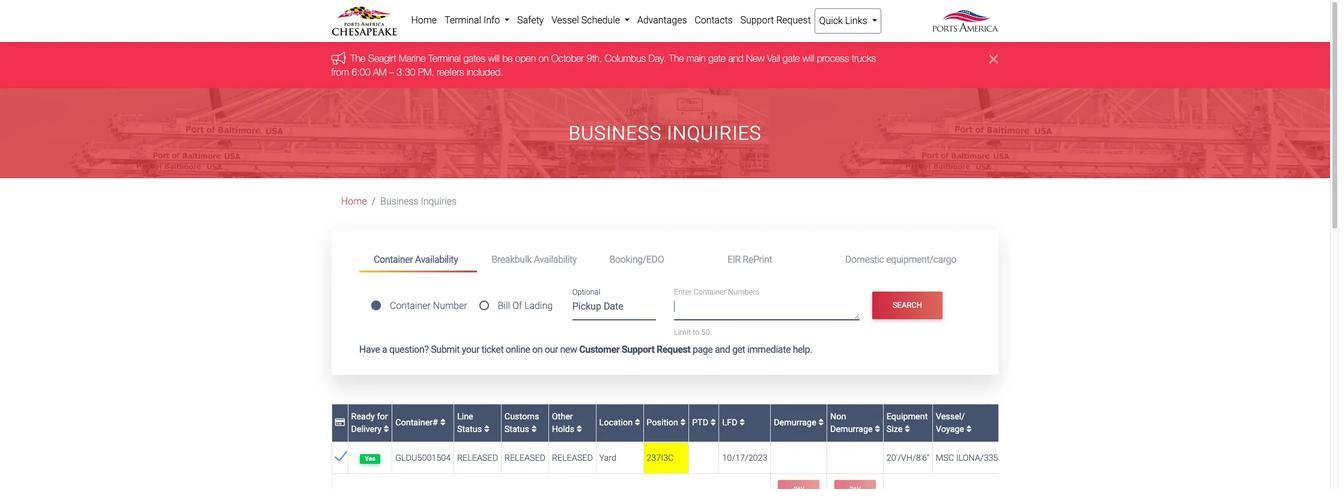 Task type: describe. For each thing, give the bounding box(es) containing it.
main
[[687, 53, 706, 64]]

vessel schedule link
[[548, 8, 633, 32]]

sort image left customs status
[[484, 425, 489, 434]]

2 gate from the left
[[783, 53, 800, 64]]

question?
[[389, 344, 429, 356]]

0 horizontal spatial support
[[622, 344, 654, 356]]

quick links link
[[815, 8, 881, 34]]

vessel/ voyage
[[936, 412, 966, 435]]

home for left 'home' link
[[341, 196, 367, 207]]

reefers
[[437, 67, 464, 77]]

vessel
[[551, 14, 579, 26]]

demurrage inside non demurrage
[[830, 425, 873, 435]]

limit
[[674, 328, 691, 337]]

equipment size
[[887, 412, 928, 435]]

and inside the seagirt marine terminal gates will be open on october 9th, columbus day. the main gate and new vail gate will process trucks from 6:00 am – 3:30 pm, reefers included.
[[729, 53, 744, 64]]

have a question? submit your ticket online on our new customer support request page and get immediate help.
[[359, 344, 812, 356]]

demurrage link
[[774, 418, 824, 429]]

on inside the seagirt marine terminal gates will be open on october 9th, columbus day. the main gate and new vail gate will process trucks from 6:00 am – 3:30 pm, reefers included.
[[539, 53, 549, 64]]

the seagirt marine terminal gates will be open on october 9th, columbus day. the main gate and new vail gate will process trucks from 6:00 am – 3:30 pm, reefers included.
[[332, 53, 876, 77]]

to
[[693, 328, 699, 337]]

1 vertical spatial container
[[694, 288, 726, 297]]

vessel schedule
[[551, 14, 622, 26]]

breakbulk availability link
[[477, 249, 595, 271]]

process
[[817, 53, 850, 64]]

lading
[[524, 300, 553, 312]]

equipment
[[887, 412, 928, 422]]

Optional text field
[[572, 297, 656, 321]]

equipment/cargo
[[886, 254, 956, 265]]

advantages link
[[633, 8, 691, 32]]

position
[[647, 418, 680, 429]]

container# link
[[395, 418, 446, 429]]

–
[[390, 67, 394, 77]]

1 vertical spatial inquiries
[[421, 196, 457, 207]]

support request
[[740, 14, 811, 26]]

terminal info
[[445, 14, 502, 26]]

line status
[[457, 412, 484, 435]]

ready
[[351, 412, 375, 422]]

seagirt
[[368, 53, 397, 64]]

yard
[[599, 454, 616, 464]]

the seagirt marine terminal gates will be open on october 9th, columbus day. the main gate and new vail gate will process trucks from 6:00 am – 3:30 pm, reefers included. alert
[[0, 42, 1330, 88]]

october
[[552, 53, 584, 64]]

page
[[693, 344, 713, 356]]

optional
[[572, 288, 600, 297]]

gates
[[464, 53, 486, 64]]

booking/edo
[[609, 254, 664, 265]]

contacts
[[695, 14, 733, 26]]

a
[[382, 344, 387, 356]]

2 will from the left
[[803, 53, 815, 64]]

close image
[[989, 52, 998, 66]]

sort image right holds
[[577, 425, 582, 434]]

breakbulk availability
[[492, 254, 577, 265]]

bill
[[498, 300, 510, 312]]

sort image down customs
[[531, 425, 537, 434]]

msc
[[936, 454, 954, 464]]

0 horizontal spatial demurrage
[[774, 418, 818, 429]]

delivery
[[351, 425, 381, 435]]

terminal inside the seagirt marine terminal gates will be open on october 9th, columbus day. the main gate and new vail gate will process trucks from 6:00 am – 3:30 pm, reefers included.
[[429, 53, 461, 64]]

marine
[[399, 53, 426, 64]]

quick links
[[819, 15, 870, 26]]

trucks
[[852, 53, 876, 64]]

new
[[560, 344, 577, 356]]

info
[[484, 14, 500, 26]]

1 horizontal spatial business
[[569, 122, 662, 145]]

1 gate from the left
[[709, 53, 726, 64]]

sort image inside demurrage link
[[818, 419, 824, 428]]

1 the from the left
[[351, 53, 366, 64]]

breakbulk
[[492, 254, 532, 265]]

from
[[332, 67, 349, 77]]

ticket
[[482, 344, 504, 356]]

non demurrage
[[830, 412, 875, 435]]

location link
[[599, 418, 640, 429]]

reprint
[[743, 254, 772, 265]]

get
[[732, 344, 745, 356]]

gldu5001504
[[395, 454, 451, 464]]

vail
[[767, 53, 780, 64]]

customs status
[[505, 412, 539, 435]]

immediate
[[747, 344, 791, 356]]

1 horizontal spatial support
[[740, 14, 774, 26]]

3 released from the left
[[552, 454, 593, 464]]

eir reprint link
[[713, 249, 831, 271]]

terminal info link
[[441, 8, 513, 32]]

limit to 50
[[674, 328, 710, 337]]

20'/vh/8'6"
[[887, 454, 930, 464]]

the seagirt marine terminal gates will be open on october 9th, columbus day. the main gate and new vail gate will process trucks from 6:00 am – 3:30 pm, reefers included. link
[[332, 53, 876, 77]]

ptd
[[692, 418, 711, 429]]

included.
[[467, 67, 504, 77]]

of
[[512, 300, 522, 312]]



Task type: vqa. For each thing, say whether or not it's contained in the screenshot.
RePrint
yes



Task type: locate. For each thing, give the bounding box(es) containing it.
sort image inside position link
[[680, 419, 686, 428]]

on
[[539, 53, 549, 64], [532, 344, 543, 356]]

other holds
[[552, 412, 577, 435]]

released
[[457, 454, 498, 464], [505, 454, 546, 464], [552, 454, 593, 464]]

1 vertical spatial on
[[532, 344, 543, 356]]

on right open
[[539, 53, 549, 64]]

be
[[503, 53, 513, 64]]

0 horizontal spatial the
[[351, 53, 366, 64]]

lfd link
[[722, 418, 745, 429]]

status for line
[[457, 425, 482, 435]]

bullhorn image
[[332, 52, 351, 65]]

support up new at the top of the page
[[740, 14, 774, 26]]

help.
[[793, 344, 812, 356]]

status down customs
[[505, 425, 529, 435]]

availability for container availability
[[415, 254, 458, 265]]

sort image up 10/17/2023
[[740, 419, 745, 428]]

0 horizontal spatial home link
[[341, 196, 367, 207]]

1 vertical spatial and
[[715, 344, 730, 356]]

1 vertical spatial support
[[622, 344, 654, 356]]

sort image left line
[[440, 419, 446, 428]]

demurrage down non
[[830, 425, 873, 435]]

availability for breakbulk availability
[[534, 254, 577, 265]]

availability right breakbulk at the bottom left of the page
[[534, 254, 577, 265]]

sort image down equipment
[[905, 425, 910, 434]]

links
[[845, 15, 867, 26]]

sort image inside lfd link
[[740, 419, 745, 428]]

1 horizontal spatial gate
[[783, 53, 800, 64]]

sort image
[[440, 419, 446, 428], [635, 419, 640, 428], [711, 419, 716, 428], [740, 419, 745, 428], [384, 425, 389, 434], [484, 425, 489, 434], [531, 425, 537, 434], [875, 425, 880, 434], [905, 425, 910, 434]]

sort image left position
[[635, 419, 640, 428]]

voyage
[[936, 425, 964, 435]]

container availability
[[374, 254, 458, 265]]

1 horizontal spatial demurrage
[[830, 425, 873, 435]]

number
[[433, 300, 467, 312]]

sort image left lfd
[[711, 419, 716, 428]]

quick
[[819, 15, 843, 26]]

location
[[599, 418, 635, 429]]

enter
[[674, 288, 692, 297]]

gate right main
[[709, 53, 726, 64]]

0 horizontal spatial request
[[657, 344, 690, 356]]

status down line
[[457, 425, 482, 435]]

1 vertical spatial terminal
[[429, 53, 461, 64]]

1 horizontal spatial availability
[[534, 254, 577, 265]]

2 released from the left
[[505, 454, 546, 464]]

container for container number
[[390, 300, 431, 312]]

position link
[[647, 418, 686, 429]]

and left new at the top of the page
[[729, 53, 744, 64]]

customer support request link
[[579, 344, 690, 356]]

0 vertical spatial request
[[776, 14, 811, 26]]

container
[[374, 254, 413, 265], [694, 288, 726, 297], [390, 300, 431, 312]]

1 horizontal spatial status
[[505, 425, 529, 435]]

released down customs status
[[505, 454, 546, 464]]

0 vertical spatial and
[[729, 53, 744, 64]]

the
[[351, 53, 366, 64], [669, 53, 684, 64]]

0 vertical spatial home
[[411, 14, 437, 26]]

container#
[[395, 418, 440, 429]]

the up 6:00
[[351, 53, 366, 64]]

status inside line status
[[457, 425, 482, 435]]

enter container numbers
[[674, 288, 759, 297]]

10/17/2023
[[722, 454, 768, 464]]

sort image inside location link
[[635, 419, 640, 428]]

released down line status
[[457, 454, 498, 464]]

inquiries
[[667, 122, 762, 145], [421, 196, 457, 207]]

will left process
[[803, 53, 815, 64]]

request down limit
[[657, 344, 690, 356]]

domestic
[[845, 254, 884, 265]]

1 horizontal spatial the
[[669, 53, 684, 64]]

1 vertical spatial business inquiries
[[380, 196, 457, 207]]

0 horizontal spatial home
[[341, 196, 367, 207]]

sort image left size
[[875, 425, 880, 434]]

1 vertical spatial home link
[[341, 196, 367, 207]]

search
[[893, 301, 922, 310]]

terminal up reefers
[[429, 53, 461, 64]]

request left quick
[[776, 14, 811, 26]]

domestic equipment/cargo link
[[831, 249, 971, 271]]

1 will from the left
[[488, 53, 500, 64]]

0 vertical spatial inquiries
[[667, 122, 762, 145]]

will left the "be"
[[488, 53, 500, 64]]

1 vertical spatial business
[[380, 196, 419, 207]]

home link
[[407, 8, 441, 32], [341, 196, 367, 207]]

gate right vail
[[783, 53, 800, 64]]

sort image inside 'container#' link
[[440, 419, 446, 428]]

sort image inside the "ptd" link
[[711, 419, 716, 428]]

0 horizontal spatial business inquiries
[[380, 196, 457, 207]]

availability up container number
[[415, 254, 458, 265]]

advantages
[[637, 14, 687, 26]]

0 horizontal spatial inquiries
[[421, 196, 457, 207]]

new
[[746, 53, 765, 64]]

1 horizontal spatial home
[[411, 14, 437, 26]]

sort image left non
[[818, 419, 824, 428]]

1 status from the left
[[457, 425, 482, 435]]

1 horizontal spatial released
[[505, 454, 546, 464]]

50
[[701, 328, 710, 337]]

Enter Container Numbers text field
[[674, 300, 859, 320]]

container for container availability
[[374, 254, 413, 265]]

contacts link
[[691, 8, 737, 32]]

domestic equipment/cargo
[[845, 254, 956, 265]]

for
[[377, 412, 388, 422]]

business
[[569, 122, 662, 145], [380, 196, 419, 207]]

request
[[776, 14, 811, 26], [657, 344, 690, 356]]

released down holds
[[552, 454, 593, 464]]

1 horizontal spatial will
[[803, 53, 815, 64]]

home
[[411, 14, 437, 26], [341, 196, 367, 207]]

on left the "our"
[[532, 344, 543, 356]]

1 vertical spatial home
[[341, 196, 367, 207]]

1 vertical spatial request
[[657, 344, 690, 356]]

0 vertical spatial support
[[740, 14, 774, 26]]

numbers
[[728, 288, 759, 297]]

0 vertical spatial container
[[374, 254, 413, 265]]

lfd
[[722, 418, 740, 429]]

safety link
[[513, 8, 548, 32]]

9th,
[[587, 53, 602, 64]]

safety
[[517, 14, 544, 26]]

1 horizontal spatial request
[[776, 14, 811, 26]]

day.
[[649, 53, 667, 64]]

bill of lading
[[498, 300, 553, 312]]

support right customer
[[622, 344, 654, 356]]

sort image
[[680, 419, 686, 428], [818, 419, 824, 428], [577, 425, 582, 434], [966, 425, 972, 434]]

0 horizontal spatial will
[[488, 53, 500, 64]]

0 vertical spatial on
[[539, 53, 549, 64]]

schedule
[[581, 14, 620, 26]]

0 vertical spatial home link
[[407, 8, 441, 32]]

1 availability from the left
[[415, 254, 458, 265]]

container up container number
[[374, 254, 413, 265]]

0 horizontal spatial status
[[457, 425, 482, 435]]

gate
[[709, 53, 726, 64], [783, 53, 800, 64]]

booking/edo link
[[595, 249, 713, 271]]

sort image left ptd
[[680, 419, 686, 428]]

msc ilona/335r
[[936, 454, 1004, 464]]

2 availability from the left
[[534, 254, 577, 265]]

our
[[545, 344, 558, 356]]

0 horizontal spatial availability
[[415, 254, 458, 265]]

eir reprint
[[727, 254, 772, 265]]

submit
[[431, 344, 460, 356]]

0 vertical spatial business inquiries
[[569, 122, 762, 145]]

0 horizontal spatial business
[[380, 196, 419, 207]]

container availability link
[[359, 249, 477, 273]]

holds
[[552, 425, 574, 435]]

1 horizontal spatial home link
[[407, 8, 441, 32]]

the right day.
[[669, 53, 684, 64]]

2 the from the left
[[669, 53, 684, 64]]

open
[[516, 53, 536, 64]]

2 horizontal spatial released
[[552, 454, 593, 464]]

status for customs
[[505, 425, 529, 435]]

columbus
[[605, 53, 646, 64]]

237i3c
[[647, 454, 674, 464]]

1 released from the left
[[457, 454, 498, 464]]

ptd link
[[692, 418, 716, 429]]

2 vertical spatial container
[[390, 300, 431, 312]]

container right enter
[[694, 288, 726, 297]]

pm,
[[418, 67, 434, 77]]

1 horizontal spatial business inquiries
[[569, 122, 762, 145]]

sort image right voyage
[[966, 425, 972, 434]]

0 horizontal spatial gate
[[709, 53, 726, 64]]

2 status from the left
[[505, 425, 529, 435]]

0 horizontal spatial released
[[457, 454, 498, 464]]

size
[[887, 425, 903, 435]]

availability
[[415, 254, 458, 265], [534, 254, 577, 265]]

demurrage left non
[[774, 418, 818, 429]]

support request link
[[737, 8, 815, 32]]

yes
[[365, 455, 375, 463]]

container left the number
[[390, 300, 431, 312]]

3:30
[[397, 67, 416, 77]]

terminal left info
[[445, 14, 481, 26]]

0 vertical spatial business
[[569, 122, 662, 145]]

online
[[506, 344, 530, 356]]

status inside customs status
[[505, 425, 529, 435]]

customer
[[579, 344, 619, 356]]

sort image down for
[[384, 425, 389, 434]]

am
[[373, 67, 387, 77]]

1 horizontal spatial inquiries
[[667, 122, 762, 145]]

credit card image
[[335, 419, 345, 428]]

home for the right 'home' link
[[411, 14, 437, 26]]

non
[[830, 412, 846, 422]]

0 vertical spatial terminal
[[445, 14, 481, 26]]

search button
[[872, 292, 943, 320]]

and left get
[[715, 344, 730, 356]]



